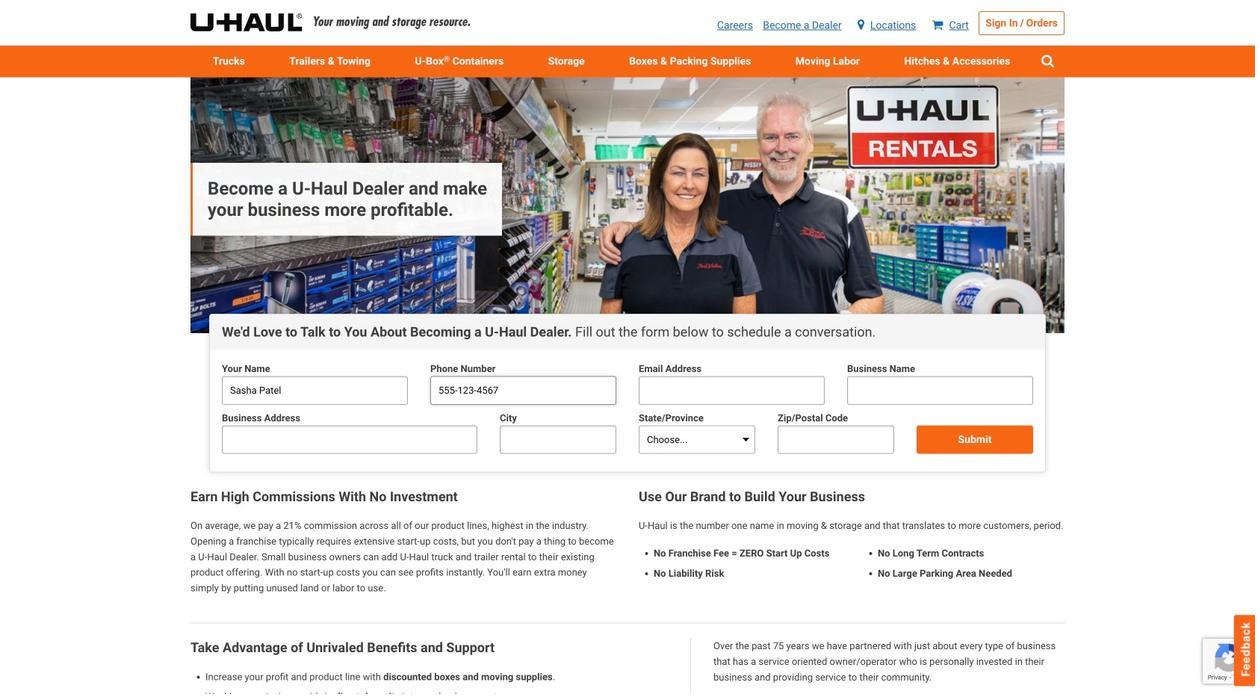 Task type: describe. For each thing, give the bounding box(es) containing it.
2 menu item from the left
[[267, 46, 393, 77]]

5 menu item from the left
[[773, 46, 882, 77]]

a couple inside of a u-haul store image
[[191, 77, 1065, 333]]

4 menu item from the left
[[607, 46, 773, 77]]



Task type: vqa. For each thing, say whether or not it's contained in the screenshot.
phone field
yes



Task type: locate. For each thing, give the bounding box(es) containing it.
menu
[[191, 46, 1065, 77]]

None text field
[[222, 376, 408, 405], [222, 425, 477, 454], [222, 376, 408, 405], [222, 425, 477, 454]]

None email field
[[639, 376, 825, 405]]

3 menu item from the left
[[526, 46, 607, 77]]

None telephone field
[[430, 376, 616, 405]]

None text field
[[847, 376, 1033, 405], [500, 425, 616, 454], [778, 425, 894, 454], [847, 376, 1033, 405], [500, 425, 616, 454], [778, 425, 894, 454]]

1 menu item from the left
[[191, 46, 267, 77]]

6 menu item from the left
[[882, 46, 1032, 77]]

banner
[[0, 0, 1255, 77], [191, 77, 1065, 333]]

menu item
[[191, 46, 267, 77], [267, 46, 393, 77], [526, 46, 607, 77], [607, 46, 773, 77], [773, 46, 882, 77], [882, 46, 1032, 77]]



